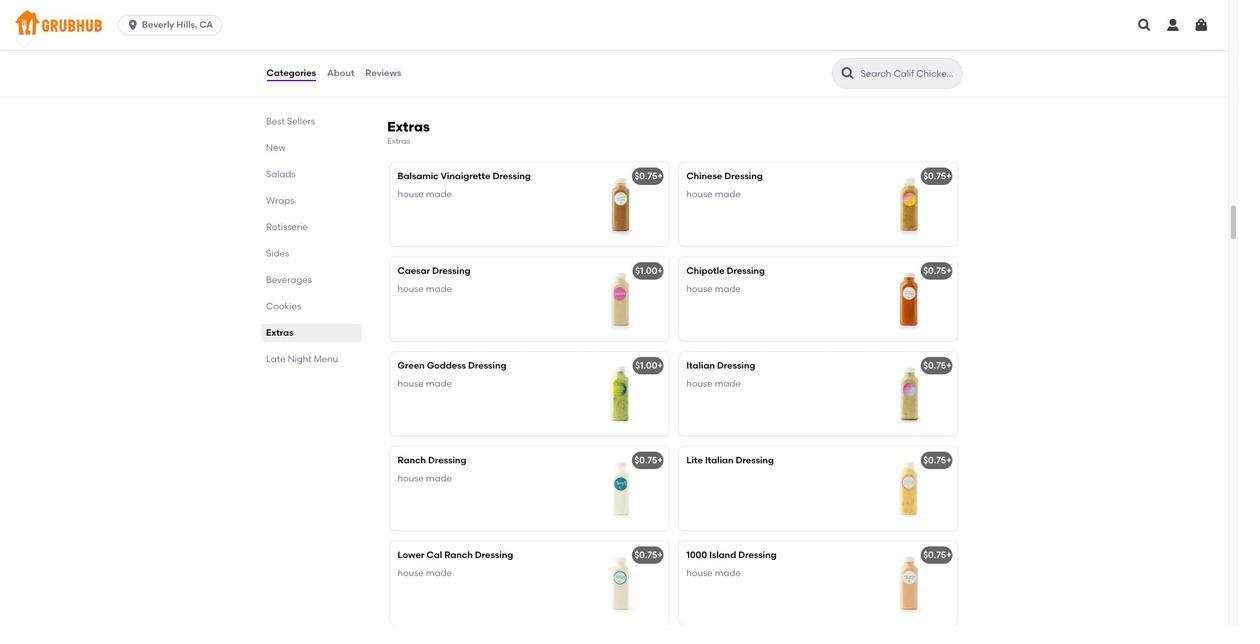 Task type: describe. For each thing, give the bounding box(es) containing it.
late night menu
[[266, 354, 338, 365]]

made for chinese
[[715, 189, 741, 200]]

coconut
[[722, 47, 759, 58]]

made for 1000
[[715, 569, 741, 580]]

beverly hills, ca button
[[118, 15, 227, 35]]

macadamia
[[770, 47, 824, 58]]

classically delicious & baked fresh daily
[[398, 34, 548, 58]]

green goddess dressing image
[[572, 352, 669, 436]]

ca
[[199, 19, 213, 30]]

classically
[[398, 34, 444, 45]]

nuts
[[826, 47, 845, 58]]

1000 island dressing
[[687, 550, 777, 561]]

sides
[[266, 248, 289, 259]]

categories button
[[266, 50, 317, 97]]

about button
[[327, 50, 355, 97]]

house made for caesar
[[398, 284, 452, 295]]

$0.75 + for italian dressing
[[924, 361, 952, 372]]

$0.75 for lower cal ranch dressing
[[635, 550, 658, 561]]

chinese dressing
[[687, 171, 763, 182]]

Search Calif Chicken Cafe - Beverly Grove search field
[[860, 68, 958, 80]]

goddess
[[427, 361, 466, 372]]

$1.00 + for italian dressing
[[636, 361, 663, 372]]

green goddess dressing
[[398, 361, 507, 372]]

house made for balsamic
[[398, 189, 452, 200]]

reviews
[[366, 68, 401, 79]]

beverly hills, ca
[[142, 19, 213, 30]]

balsamic vinaigrette dressing
[[398, 171, 531, 182]]

italian dressing
[[687, 361, 756, 372]]

$1.00 for italian
[[636, 361, 658, 372]]

$1.00 + for chipotle dressing
[[636, 266, 663, 277]]

about
[[327, 68, 355, 79]]

hills,
[[176, 19, 197, 30]]

new
[[266, 143, 286, 154]]

fresh inside the baked fresh daily w/ chocolate chunks, coconut & macadamia nuts
[[717, 34, 738, 45]]

& inside classically delicious & baked fresh daily
[[487, 34, 494, 45]]

$0.75 + for chipotle dressing
[[924, 266, 952, 277]]

svg image
[[933, 67, 949, 82]]

balsamic vinaigrette dressing image
[[572, 163, 669, 247]]

best
[[266, 116, 285, 127]]

late
[[266, 354, 286, 365]]

house for italian
[[687, 379, 713, 390]]

chipotle dressing
[[687, 266, 765, 277]]

delicious
[[446, 34, 485, 45]]

ranch dressing image
[[572, 447, 669, 531]]

house made for chinese
[[687, 189, 741, 200]]

1 vertical spatial italian
[[705, 456, 734, 467]]

$0.75 + for lower cal ranch dressing
[[635, 550, 663, 561]]

made for caesar
[[426, 284, 452, 295]]

house made for ranch
[[398, 474, 452, 485]]

0 horizontal spatial ranch
[[398, 456, 426, 467]]

wraps
[[266, 195, 295, 206]]

caesar dressing image
[[572, 257, 669, 341]]

house made for 1000
[[687, 569, 741, 580]]

svg image inside beverly hills, ca button
[[127, 19, 139, 32]]

beverly
[[142, 19, 174, 30]]

daily inside classically delicious & baked fresh daily
[[398, 47, 419, 58]]

+ for green goddess dressing
[[658, 361, 663, 372]]

+ for italian dressing
[[947, 361, 952, 372]]

house for chinese
[[687, 189, 713, 200]]

beverages
[[266, 275, 312, 286]]

house for caesar
[[398, 284, 424, 295]]

made for green
[[426, 379, 452, 390]]

italian dressing image
[[861, 352, 958, 436]]

best sellers
[[266, 116, 315, 127]]

house for chipotle
[[687, 284, 713, 295]]

w/
[[763, 34, 775, 45]]

island
[[710, 550, 737, 561]]

vinaigrette
[[441, 171, 491, 182]]

baked
[[687, 34, 714, 45]]

choc chunk image
[[572, 8, 669, 91]]

lite italian dressing image
[[861, 447, 958, 531]]

balsamic
[[398, 171, 439, 182]]

$0.75 for chipotle dressing
[[924, 266, 947, 277]]

+ for ranch dressing
[[658, 456, 663, 467]]

chinese
[[687, 171, 723, 182]]



Task type: vqa. For each thing, say whether or not it's contained in the screenshot.
Ranch made
yes



Task type: locate. For each thing, give the bounding box(es) containing it.
made down italian dressing
[[715, 379, 741, 390]]

fresh
[[526, 34, 548, 45], [717, 34, 738, 45]]

+ for chinese dressing
[[947, 171, 952, 182]]

extras for extras
[[266, 328, 294, 339]]

0 vertical spatial $1.00
[[636, 266, 658, 277]]

made for ranch
[[426, 474, 452, 485]]

$1.00 +
[[636, 266, 663, 277], [636, 361, 663, 372]]

house made down italian dressing
[[687, 379, 741, 390]]

house
[[398, 189, 424, 200], [687, 189, 713, 200], [398, 284, 424, 295], [687, 284, 713, 295], [398, 379, 424, 390], [687, 379, 713, 390], [398, 474, 424, 485], [398, 569, 424, 580], [687, 569, 713, 580]]

$1.00 for chipotle
[[636, 266, 658, 277]]

$0.75
[[635, 171, 658, 182], [924, 171, 947, 182], [924, 266, 947, 277], [924, 361, 947, 372], [635, 456, 658, 467], [924, 456, 947, 467], [635, 550, 658, 561], [924, 550, 947, 561]]

made down goddess on the bottom left of the page
[[426, 379, 452, 390]]

+ for lower cal ranch dressing
[[658, 550, 663, 561]]

+ for chipotle dressing
[[947, 266, 952, 277]]

+ for balsamic vinaigrette dressing
[[658, 171, 663, 182]]

house down chinese
[[687, 189, 713, 200]]

caesar
[[398, 266, 430, 277]]

lite italian dressing
[[687, 456, 774, 467]]

0 vertical spatial daily
[[740, 34, 761, 45]]

1 vertical spatial $1.00
[[636, 361, 658, 372]]

house made down ranch dressing
[[398, 474, 452, 485]]

italian
[[687, 361, 715, 372], [705, 456, 734, 467]]

house made down balsamic
[[398, 189, 452, 200]]

made for balsamic
[[426, 189, 452, 200]]

1000
[[687, 550, 707, 561]]

made
[[426, 189, 452, 200], [715, 189, 741, 200], [426, 284, 452, 295], [715, 284, 741, 295], [426, 379, 452, 390], [715, 379, 741, 390], [426, 474, 452, 485], [426, 569, 452, 580], [715, 569, 741, 580]]

made down chipotle dressing
[[715, 284, 741, 295]]

$0.75 +
[[635, 171, 663, 182], [924, 171, 952, 182], [924, 266, 952, 277], [924, 361, 952, 372], [635, 456, 663, 467], [924, 456, 952, 467], [635, 550, 663, 561], [924, 550, 952, 561]]

& down w/
[[761, 47, 767, 58]]

house down the green
[[398, 379, 424, 390]]

house for balsamic
[[398, 189, 424, 200]]

main navigation navigation
[[0, 0, 1229, 50]]

1 vertical spatial ranch
[[445, 550, 473, 561]]

fresh right baked
[[526, 34, 548, 45]]

caesar dressing
[[398, 266, 471, 277]]

1 fresh from the left
[[526, 34, 548, 45]]

chocolate
[[777, 34, 822, 45]]

lite
[[687, 456, 703, 467]]

rotisserie
[[266, 222, 308, 233]]

house down caesar
[[398, 284, 424, 295]]

1 $1.00 from the top
[[636, 266, 658, 277]]

made down cal
[[426, 569, 452, 580]]

lower
[[398, 550, 425, 561]]

house made down caesar dressing
[[398, 284, 452, 295]]

baked fresh daily w/ chocolate chunks, coconut & macadamia nuts button
[[679, 8, 958, 91]]

classically delicious & baked fresh daily button
[[390, 8, 669, 91]]

made for lower
[[426, 569, 452, 580]]

house made for chipotle
[[687, 284, 741, 295]]

2 $1.00 from the top
[[636, 361, 658, 372]]

extras extras
[[387, 119, 430, 146]]

house made for italian
[[687, 379, 741, 390]]

house down ranch dressing
[[398, 474, 424, 485]]

svg image
[[1137, 17, 1153, 33], [1166, 17, 1181, 33], [1194, 17, 1210, 33], [127, 19, 139, 32]]

2 $1.00 + from the top
[[636, 361, 663, 372]]

chipotle dressing image
[[861, 257, 958, 341]]

daily up coconut
[[740, 34, 761, 45]]

extras for extras extras
[[387, 119, 430, 135]]

chinese dressing image
[[861, 163, 958, 247]]

house for green
[[398, 379, 424, 390]]

2 vertical spatial extras
[[266, 328, 294, 339]]

house down lower
[[398, 569, 424, 580]]

lower cal ranch dressing
[[398, 550, 513, 561]]

baked fresh daily w/ chocolate chunks, coconut & macadamia nuts
[[687, 34, 845, 58]]

house made down the green
[[398, 379, 452, 390]]

$1.00
[[636, 266, 658, 277], [636, 361, 658, 372]]

$0.75 + for chinese dressing
[[924, 171, 952, 182]]

fresh inside classically delicious & baked fresh daily
[[526, 34, 548, 45]]

$0.75 for chinese dressing
[[924, 171, 947, 182]]

+ for 1000 island dressing
[[947, 550, 952, 561]]

0 vertical spatial italian
[[687, 361, 715, 372]]

fresh up coconut
[[717, 34, 738, 45]]

+
[[658, 171, 663, 182], [947, 171, 952, 182], [658, 266, 663, 277], [947, 266, 952, 277], [658, 361, 663, 372], [947, 361, 952, 372], [658, 456, 663, 467], [947, 456, 952, 467], [658, 550, 663, 561], [947, 550, 952, 561]]

house made
[[398, 189, 452, 200], [687, 189, 741, 200], [398, 284, 452, 295], [687, 284, 741, 295], [398, 379, 452, 390], [687, 379, 741, 390], [398, 474, 452, 485], [398, 569, 452, 580], [687, 569, 741, 580]]

daily
[[740, 34, 761, 45], [398, 47, 419, 58]]

$0.75 + for balsamic vinaigrette dressing
[[635, 171, 663, 182]]

house made for green
[[398, 379, 452, 390]]

lower cal ranch dressing image
[[572, 542, 669, 626]]

house for ranch
[[398, 474, 424, 485]]

ranch dressing
[[398, 456, 467, 467]]

1 horizontal spatial &
[[761, 47, 767, 58]]

0 horizontal spatial fresh
[[526, 34, 548, 45]]

baked
[[496, 34, 524, 45]]

1 horizontal spatial fresh
[[717, 34, 738, 45]]

extras
[[387, 119, 430, 135], [387, 137, 410, 146], [266, 328, 294, 339]]

1000 island dressing image
[[861, 542, 958, 626]]

categories
[[267, 68, 316, 79]]

menu
[[314, 354, 338, 365]]

sellers
[[287, 116, 315, 127]]

made for chipotle
[[715, 284, 741, 295]]

house down 1000
[[687, 569, 713, 580]]

reviews button
[[365, 50, 402, 97]]

night
[[288, 354, 312, 365]]

2 fresh from the left
[[717, 34, 738, 45]]

house down italian dressing
[[687, 379, 713, 390]]

made down ranch dressing
[[426, 474, 452, 485]]

cal
[[427, 550, 442, 561]]

& inside the baked fresh daily w/ chocolate chunks, coconut & macadamia nuts
[[761, 47, 767, 58]]

1 vertical spatial extras
[[387, 137, 410, 146]]

green
[[398, 361, 425, 372]]

cookies
[[266, 301, 301, 312]]

1 horizontal spatial daily
[[740, 34, 761, 45]]

house for 1000
[[687, 569, 713, 580]]

house made down island
[[687, 569, 741, 580]]

1 vertical spatial $1.00 +
[[636, 361, 663, 372]]

made for italian
[[715, 379, 741, 390]]

1 vertical spatial &
[[761, 47, 767, 58]]

$0.75 for 1000 island dressing
[[924, 550, 947, 561]]

$0.75 + for 1000 island dressing
[[924, 550, 952, 561]]

0 horizontal spatial &
[[487, 34, 494, 45]]

$0.75 for italian dressing
[[924, 361, 947, 372]]

daily down classically at the top
[[398, 47, 419, 58]]

ranch
[[398, 456, 426, 467], [445, 550, 473, 561]]

0 vertical spatial ranch
[[398, 456, 426, 467]]

dressing
[[493, 171, 531, 182], [725, 171, 763, 182], [432, 266, 471, 277], [727, 266, 765, 277], [468, 361, 507, 372], [717, 361, 756, 372], [428, 456, 467, 467], [736, 456, 774, 467], [475, 550, 513, 561], [739, 550, 777, 561]]

extras inside the extras extras
[[387, 137, 410, 146]]

0 horizontal spatial daily
[[398, 47, 419, 58]]

$0.75 for balsamic vinaigrette dressing
[[635, 171, 658, 182]]

chewy coco-nut image
[[861, 8, 958, 91]]

$0.75 + for ranch dressing
[[635, 456, 663, 467]]

$0.75 for ranch dressing
[[635, 456, 658, 467]]

salads
[[266, 169, 296, 180]]

house made for lower
[[398, 569, 452, 580]]

made down chinese dressing
[[715, 189, 741, 200]]

search icon image
[[840, 66, 856, 81]]

0 vertical spatial &
[[487, 34, 494, 45]]

daily inside the baked fresh daily w/ chocolate chunks, coconut & macadamia nuts
[[740, 34, 761, 45]]

made down 1000 island dressing
[[715, 569, 741, 580]]

+ for caesar dressing
[[658, 266, 663, 277]]

chunks,
[[687, 47, 720, 58]]

house for lower
[[398, 569, 424, 580]]

house made down chinese
[[687, 189, 741, 200]]

house down balsamic
[[398, 189, 424, 200]]

& left baked
[[487, 34, 494, 45]]

1 $1.00 + from the top
[[636, 266, 663, 277]]

chipotle
[[687, 266, 725, 277]]

1 vertical spatial daily
[[398, 47, 419, 58]]

made down balsamic
[[426, 189, 452, 200]]

house made down chipotle
[[687, 284, 741, 295]]

made down caesar dressing
[[426, 284, 452, 295]]

&
[[487, 34, 494, 45], [761, 47, 767, 58]]

1 horizontal spatial ranch
[[445, 550, 473, 561]]

house down chipotle
[[687, 284, 713, 295]]

0 vertical spatial extras
[[387, 119, 430, 135]]

0 vertical spatial $1.00 +
[[636, 266, 663, 277]]

house made down cal
[[398, 569, 452, 580]]



